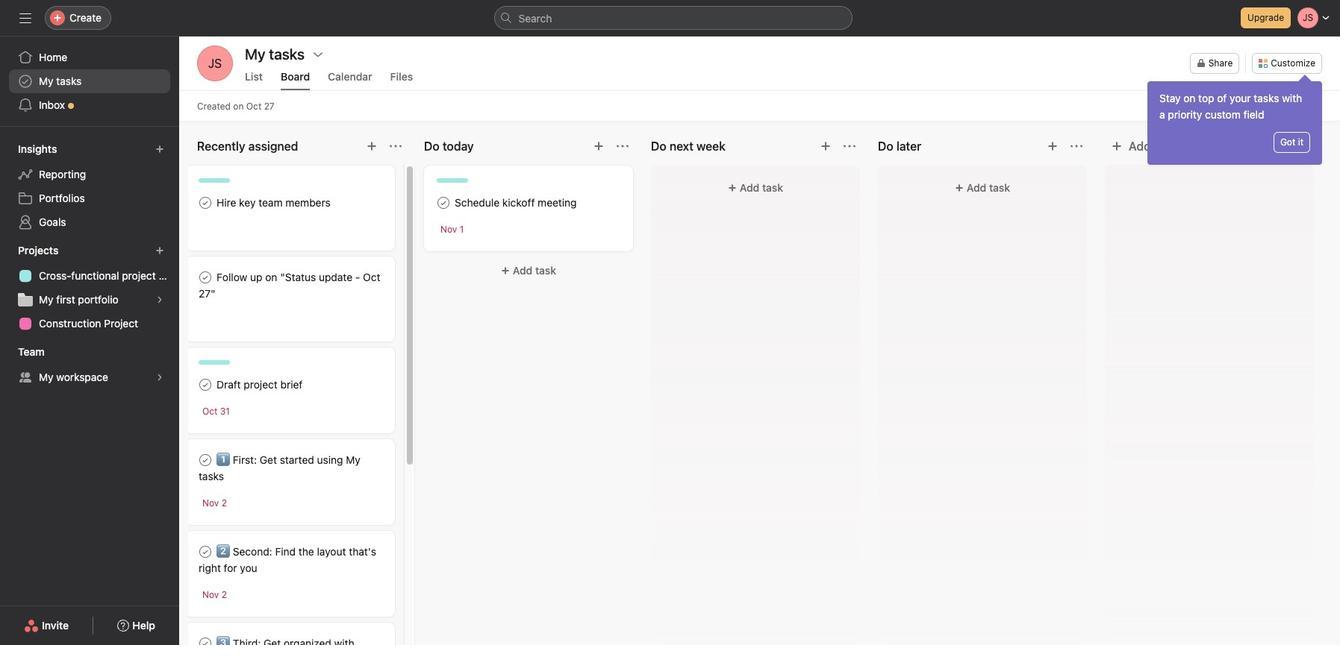 Task type: vqa. For each thing, say whether or not it's contained in the screenshot.
1st Mark complete icon from the bottom of the page
no



Task type: locate. For each thing, give the bounding box(es) containing it.
oct right -
[[363, 271, 380, 284]]

mark complete checkbox for hire key team members
[[196, 194, 214, 212]]

1 horizontal spatial project
[[244, 379, 278, 391]]

mark complete image left 'draft'
[[196, 376, 214, 394]]

help button
[[108, 613, 165, 640]]

my first portfolio link
[[9, 288, 170, 312]]

my inside the teams 'element'
[[39, 371, 53, 384]]

workspace
[[56, 371, 108, 384]]

2 more section actions image from the left
[[844, 140, 856, 152]]

kickoff
[[502, 196, 535, 209]]

0 horizontal spatial more section actions image
[[617, 140, 629, 152]]

oct 31 button
[[202, 406, 230, 417]]

up
[[250, 271, 262, 284]]

insights element
[[0, 136, 179, 237]]

2 for tasks
[[222, 498, 227, 509]]

0 vertical spatial mark complete checkbox
[[196, 194, 214, 212]]

2 vertical spatial tasks
[[199, 470, 224, 483]]

0 vertical spatial project
[[122, 270, 156, 282]]

0 horizontal spatial add task image
[[366, 140, 378, 152]]

nov 2 button down 1️⃣
[[202, 498, 227, 509]]

2 horizontal spatial add task
[[967, 181, 1010, 194]]

0 vertical spatial tasks
[[56, 75, 82, 87]]

Mark complete checkbox
[[435, 194, 453, 212], [196, 376, 214, 394], [196, 452, 214, 470], [196, 544, 214, 562]]

see details, my first portfolio image
[[155, 296, 164, 305]]

got it button
[[1274, 132, 1311, 153]]

show options image
[[312, 49, 324, 60]]

add task image left the do
[[593, 140, 605, 152]]

on inside stay on top of your tasks with a priority custom field
[[1184, 92, 1196, 105]]

1 horizontal spatial oct
[[246, 100, 262, 112]]

team
[[18, 346, 45, 358]]

2 nov 2 button from the top
[[202, 590, 227, 601]]

2 mark complete checkbox from the top
[[196, 269, 214, 287]]

add task image left more section actions icon in the top left of the page
[[366, 140, 378, 152]]

2 horizontal spatial oct
[[363, 271, 380, 284]]

mark complete checkbox for 2️⃣ second: find the layout that's right for you
[[196, 544, 214, 562]]

mark complete checkbox right help dropdown button on the bottom of page
[[196, 635, 214, 646]]

1 vertical spatial oct
[[363, 271, 380, 284]]

my inside my tasks link
[[39, 75, 53, 87]]

1 nov 2 from the top
[[202, 498, 227, 509]]

1 horizontal spatial add task image
[[593, 140, 605, 152]]

mark complete image for 1️⃣ first: get started using my tasks
[[196, 452, 214, 470]]

add
[[1129, 140, 1151, 153], [740, 181, 760, 194], [967, 181, 987, 194], [513, 264, 533, 277]]

1 mark complete image from the top
[[196, 269, 214, 287]]

0 vertical spatial 2
[[222, 498, 227, 509]]

2 down 1️⃣
[[222, 498, 227, 509]]

portfolio
[[78, 293, 119, 306]]

do today
[[424, 140, 474, 153]]

hide sidebar image
[[19, 12, 31, 24]]

files
[[390, 70, 413, 83]]

construction project link
[[9, 312, 170, 336]]

2 for right
[[222, 590, 227, 601]]

mark complete checkbox up 27"
[[196, 269, 214, 287]]

2 horizontal spatial add task button
[[887, 175, 1078, 202]]

add task button
[[660, 175, 851, 202], [887, 175, 1078, 202], [424, 258, 633, 285]]

your
[[1230, 92, 1251, 105]]

more section actions image right add task icon
[[1071, 140, 1083, 152]]

add section
[[1129, 140, 1195, 153]]

0 vertical spatial mark complete image
[[196, 269, 214, 287]]

goals link
[[9, 211, 170, 234]]

on left top
[[1184, 92, 1196, 105]]

add inside 'add section' button
[[1129, 140, 1151, 153]]

0 horizontal spatial task
[[535, 264, 556, 277]]

0 horizontal spatial oct
[[202, 406, 218, 417]]

share button
[[1190, 53, 1240, 74]]

reporting link
[[9, 163, 170, 187]]

field
[[1244, 108, 1265, 121]]

mark complete checkbox left 1️⃣
[[196, 452, 214, 470]]

2 horizontal spatial add task image
[[820, 140, 832, 152]]

1 vertical spatial 2
[[222, 590, 227, 601]]

add task image for do today
[[593, 140, 605, 152]]

"status
[[280, 271, 316, 284]]

create button
[[45, 6, 111, 30]]

1 vertical spatial nov 2 button
[[202, 590, 227, 601]]

1 vertical spatial mark complete image
[[196, 635, 214, 646]]

first:
[[233, 454, 257, 467]]

my right using
[[346, 454, 361, 467]]

2 nov 2 from the top
[[202, 590, 227, 601]]

construction project
[[39, 317, 138, 330]]

my tasks
[[39, 75, 82, 87]]

nov down right
[[202, 590, 219, 601]]

mark complete image
[[196, 269, 214, 287], [196, 635, 214, 646]]

started
[[280, 454, 314, 467]]

tasks down 1️⃣
[[199, 470, 224, 483]]

find
[[275, 546, 296, 559]]

invite button
[[14, 613, 79, 640]]

more section actions image for do today
[[617, 140, 629, 152]]

mark complete checkbox for schedule kickoff meeting
[[435, 194, 453, 212]]

add task image for do next week
[[820, 140, 832, 152]]

draft
[[217, 379, 241, 391]]

1 vertical spatial mark complete checkbox
[[196, 269, 214, 287]]

more section actions image left do later
[[844, 140, 856, 152]]

tasks down home
[[56, 75, 82, 87]]

js button
[[197, 46, 233, 81]]

3 more section actions image from the left
[[1071, 140, 1083, 152]]

mark complete checkbox left 'draft'
[[196, 376, 214, 394]]

1 horizontal spatial add task button
[[660, 175, 851, 202]]

Mark complete checkbox
[[196, 194, 214, 212], [196, 269, 214, 287], [196, 635, 214, 646]]

my for my workspace
[[39, 371, 53, 384]]

2 add task image from the left
[[593, 140, 605, 152]]

on right created in the left top of the page
[[233, 100, 244, 112]]

add section button
[[1105, 133, 1201, 160]]

31
[[220, 406, 230, 417]]

mark complete checkbox for 1️⃣ first: get started using my tasks
[[196, 452, 214, 470]]

1 horizontal spatial add task
[[740, 181, 783, 194]]

nov left 1
[[441, 224, 457, 235]]

0 horizontal spatial on
[[233, 100, 244, 112]]

my left first
[[39, 293, 53, 306]]

2 vertical spatial mark complete checkbox
[[196, 635, 214, 646]]

mark complete image right help dropdown button on the bottom of page
[[196, 635, 214, 646]]

mark complete image for follow up on "status update - oct 27"'s mark complete option
[[196, 269, 214, 287]]

mark complete image
[[196, 194, 214, 212], [435, 194, 453, 212], [196, 376, 214, 394], [196, 452, 214, 470], [196, 544, 214, 562]]

nov 2 button for right
[[202, 590, 227, 601]]

a
[[1160, 108, 1165, 121]]

1 horizontal spatial tasks
[[199, 470, 224, 483]]

more section actions image
[[390, 140, 402, 152]]

2 vertical spatial nov
[[202, 590, 219, 601]]

3 mark complete checkbox from the top
[[196, 635, 214, 646]]

nov down 1️⃣
[[202, 498, 219, 509]]

mark complete image left the hire
[[196, 194, 214, 212]]

0 vertical spatial nov 2
[[202, 498, 227, 509]]

my
[[39, 75, 53, 87], [39, 293, 53, 306], [39, 371, 53, 384], [346, 454, 361, 467]]

3 add task image from the left
[[820, 140, 832, 152]]

nov 2 down 1️⃣
[[202, 498, 227, 509]]

my inside 1️⃣ first: get started using my tasks
[[346, 454, 361, 467]]

draft project brief
[[217, 379, 303, 391]]

add task
[[740, 181, 783, 194], [967, 181, 1010, 194], [513, 264, 556, 277]]

you
[[240, 562, 257, 575]]

1 mark complete checkbox from the top
[[196, 194, 214, 212]]

schedule
[[455, 196, 500, 209]]

customize button
[[1252, 53, 1322, 74]]

nov 2 button down right
[[202, 590, 227, 601]]

2
[[222, 498, 227, 509], [222, 590, 227, 601]]

1 horizontal spatial on
[[265, 271, 277, 284]]

oct inside follow up on "status update - oct 27"
[[363, 271, 380, 284]]

my tasks link
[[9, 69, 170, 93]]

invite
[[42, 620, 69, 632]]

key
[[239, 196, 256, 209]]

for
[[224, 562, 237, 575]]

add task image for recently assigned
[[366, 140, 378, 152]]

nov 2 down right
[[202, 590, 227, 601]]

mark complete image up 27"
[[196, 269, 214, 287]]

project left brief at left bottom
[[244, 379, 278, 391]]

plan
[[159, 270, 179, 282]]

nov 1 button
[[441, 224, 464, 235]]

0 vertical spatial nov 2 button
[[202, 498, 227, 509]]

mark complete image up right
[[196, 544, 214, 562]]

2 horizontal spatial more section actions image
[[1071, 140, 1083, 152]]

0 horizontal spatial tasks
[[56, 75, 82, 87]]

my tasks
[[245, 46, 305, 63]]

mark complete checkbox up nov 1
[[435, 194, 453, 212]]

oct
[[246, 100, 262, 112], [363, 271, 380, 284], [202, 406, 218, 417]]

of
[[1217, 92, 1227, 105]]

first
[[56, 293, 75, 306]]

tasks
[[56, 75, 82, 87], [1254, 92, 1280, 105], [199, 470, 224, 483]]

add task image
[[366, 140, 378, 152], [593, 140, 605, 152], [820, 140, 832, 152]]

oct left 27 on the top of the page
[[246, 100, 262, 112]]

1 horizontal spatial more section actions image
[[844, 140, 856, 152]]

2 horizontal spatial tasks
[[1254, 92, 1280, 105]]

0 vertical spatial oct
[[246, 100, 262, 112]]

2 2 from the top
[[222, 590, 227, 601]]

2 mark complete image from the top
[[196, 635, 214, 646]]

my up inbox
[[39, 75, 53, 87]]

1 add task image from the left
[[366, 140, 378, 152]]

mark complete image for draft project brief
[[196, 376, 214, 394]]

functional
[[71, 270, 119, 282]]

task
[[762, 181, 783, 194], [989, 181, 1010, 194], [535, 264, 556, 277]]

project left plan
[[122, 270, 156, 282]]

top
[[1199, 92, 1215, 105]]

stay on top of your tasks with a priority custom field
[[1160, 92, 1303, 121]]

1 vertical spatial nov
[[202, 498, 219, 509]]

0 horizontal spatial add task
[[513, 264, 556, 277]]

1 vertical spatial nov 2
[[202, 590, 227, 601]]

oct left 31
[[202, 406, 218, 417]]

more section actions image
[[617, 140, 629, 152], [844, 140, 856, 152], [1071, 140, 1083, 152]]

1 2 from the top
[[222, 498, 227, 509]]

2 down for at the left of page
[[222, 590, 227, 601]]

my inside my first portfolio link
[[39, 293, 53, 306]]

1 vertical spatial tasks
[[1254, 92, 1280, 105]]

get
[[260, 454, 277, 467]]

mark complete checkbox up right
[[196, 544, 214, 562]]

2 horizontal spatial task
[[989, 181, 1010, 194]]

1 nov 2 button from the top
[[202, 498, 227, 509]]

nov
[[441, 224, 457, 235], [202, 498, 219, 509], [202, 590, 219, 601]]

stay
[[1160, 92, 1181, 105]]

got
[[1281, 137, 1296, 148]]

upgrade
[[1248, 12, 1284, 23]]

nov 2 for tasks
[[202, 498, 227, 509]]

schedule kickoff meeting
[[455, 196, 577, 209]]

on right the up
[[265, 271, 277, 284]]

mark complete image left 1️⃣
[[196, 452, 214, 470]]

reporting
[[39, 168, 86, 181]]

more section actions image left the do
[[617, 140, 629, 152]]

tasks inside global element
[[56, 75, 82, 87]]

my down team popup button
[[39, 371, 53, 384]]

members
[[285, 196, 331, 209]]

share
[[1209, 57, 1233, 69]]

1 more section actions image from the left
[[617, 140, 629, 152]]

with
[[1282, 92, 1303, 105]]

goals
[[39, 216, 66, 229]]

mark complete checkbox left the hire
[[196, 194, 214, 212]]

1 vertical spatial project
[[244, 379, 278, 391]]

priority
[[1168, 108, 1202, 121]]

1️⃣ first: get started using my tasks
[[199, 454, 361, 483]]

add task image left do later
[[820, 140, 832, 152]]

1 horizontal spatial task
[[762, 181, 783, 194]]

created
[[197, 100, 231, 112]]

tasks inside 1️⃣ first: get started using my tasks
[[199, 470, 224, 483]]

mark complete image up nov 1
[[435, 194, 453, 212]]

mark complete image for 3rd mark complete option from the top
[[196, 635, 214, 646]]

2 horizontal spatial on
[[1184, 92, 1196, 105]]

tasks up the field
[[1254, 92, 1280, 105]]



Task type: describe. For each thing, give the bounding box(es) containing it.
mark complete checkbox for follow up on "status update - oct 27"
[[196, 269, 214, 287]]

create
[[69, 11, 102, 24]]

mark complete checkbox for draft project brief
[[196, 376, 214, 394]]

do
[[651, 140, 667, 153]]

that's
[[349, 546, 376, 559]]

portfolios link
[[9, 187, 170, 211]]

meeting
[[538, 196, 577, 209]]

nov 1
[[441, 224, 464, 235]]

global element
[[0, 37, 179, 126]]

task for do next week
[[762, 181, 783, 194]]

nov for 1️⃣ first: get started using my tasks
[[202, 498, 219, 509]]

0 horizontal spatial project
[[122, 270, 156, 282]]

construction
[[39, 317, 101, 330]]

js
[[208, 57, 222, 70]]

1
[[460, 224, 464, 235]]

2️⃣
[[217, 546, 230, 559]]

nov for 2️⃣ second: find the layout that's right for you
[[202, 590, 219, 601]]

it
[[1298, 137, 1304, 148]]

stay on top of your tasks with a priority custom field tooltip
[[1148, 77, 1322, 165]]

calendar
[[328, 70, 372, 83]]

add task button for do next week
[[660, 175, 851, 202]]

project
[[104, 317, 138, 330]]

brief
[[280, 379, 303, 391]]

team button
[[15, 342, 58, 363]]

task for do later
[[989, 181, 1010, 194]]

nov 2 for right
[[202, 590, 227, 601]]

do next week
[[651, 140, 726, 153]]

tasks inside stay on top of your tasks with a priority custom field
[[1254, 92, 1280, 105]]

teams element
[[0, 339, 179, 393]]

0 horizontal spatial add task button
[[424, 258, 633, 285]]

team
[[259, 196, 283, 209]]

got it
[[1281, 137, 1304, 148]]

customize
[[1271, 57, 1316, 69]]

update
[[319, 271, 353, 284]]

my first portfolio
[[39, 293, 119, 306]]

board link
[[281, 70, 310, 90]]

new insights image
[[155, 145, 164, 154]]

27
[[264, 100, 275, 112]]

27"
[[199, 287, 216, 300]]

-
[[355, 271, 360, 284]]

layout
[[317, 546, 346, 559]]

my workspace
[[39, 371, 108, 384]]

see details, my workspace image
[[155, 373, 164, 382]]

my for my first portfolio
[[39, 293, 53, 306]]

the
[[299, 546, 314, 559]]

calendar link
[[328, 70, 372, 90]]

inbox link
[[9, 93, 170, 117]]

custom
[[1205, 108, 1241, 121]]

mark complete image for hire key team members
[[196, 194, 214, 212]]

hire
[[217, 196, 236, 209]]

section
[[1154, 140, 1195, 153]]

1️⃣
[[217, 454, 230, 467]]

on for created
[[233, 100, 244, 112]]

on inside follow up on "status update - oct 27"
[[265, 271, 277, 284]]

my workspace link
[[9, 366, 170, 390]]

my for my tasks
[[39, 75, 53, 87]]

upgrade button
[[1241, 7, 1291, 28]]

follow up on "status update - oct 27"
[[199, 271, 380, 300]]

on for stay
[[1184, 92, 1196, 105]]

cross-functional project plan link
[[9, 264, 179, 288]]

2 vertical spatial oct
[[202, 406, 218, 417]]

more section actions image for do later
[[1071, 140, 1083, 152]]

add task button for do later
[[887, 175, 1078, 202]]

mark complete image for schedule kickoff meeting
[[435, 194, 453, 212]]

projects button
[[15, 240, 72, 261]]

recently assigned
[[197, 140, 298, 153]]

help
[[132, 620, 155, 632]]

second:
[[233, 546, 272, 559]]

cross-
[[39, 270, 71, 282]]

list link
[[245, 70, 263, 90]]

created on oct 27
[[197, 100, 275, 112]]

more section actions image for do next week
[[844, 140, 856, 152]]

portfolios
[[39, 192, 85, 205]]

nov 2 button for tasks
[[202, 498, 227, 509]]

files link
[[390, 70, 413, 90]]

projects element
[[0, 237, 179, 339]]

home link
[[9, 46, 170, 69]]

add task for do next week
[[740, 181, 783, 194]]

add task image
[[1047, 140, 1059, 152]]

list
[[245, 70, 263, 83]]

cross-functional project plan
[[39, 270, 179, 282]]

mark complete image for 2️⃣ second: find the layout that's right for you
[[196, 544, 214, 562]]

hire key team members
[[217, 196, 331, 209]]

right
[[199, 562, 221, 575]]

0 vertical spatial nov
[[441, 224, 457, 235]]

do later
[[878, 140, 922, 153]]

add task for do later
[[967, 181, 1010, 194]]

new project or portfolio image
[[155, 246, 164, 255]]

insights
[[18, 143, 57, 155]]

next week
[[670, 140, 726, 153]]

projects
[[18, 244, 59, 257]]

home
[[39, 51, 67, 63]]

Search tasks, projects, and more text field
[[494, 6, 852, 30]]

using
[[317, 454, 343, 467]]

2️⃣ second: find the layout that's right for you
[[199, 546, 376, 575]]



